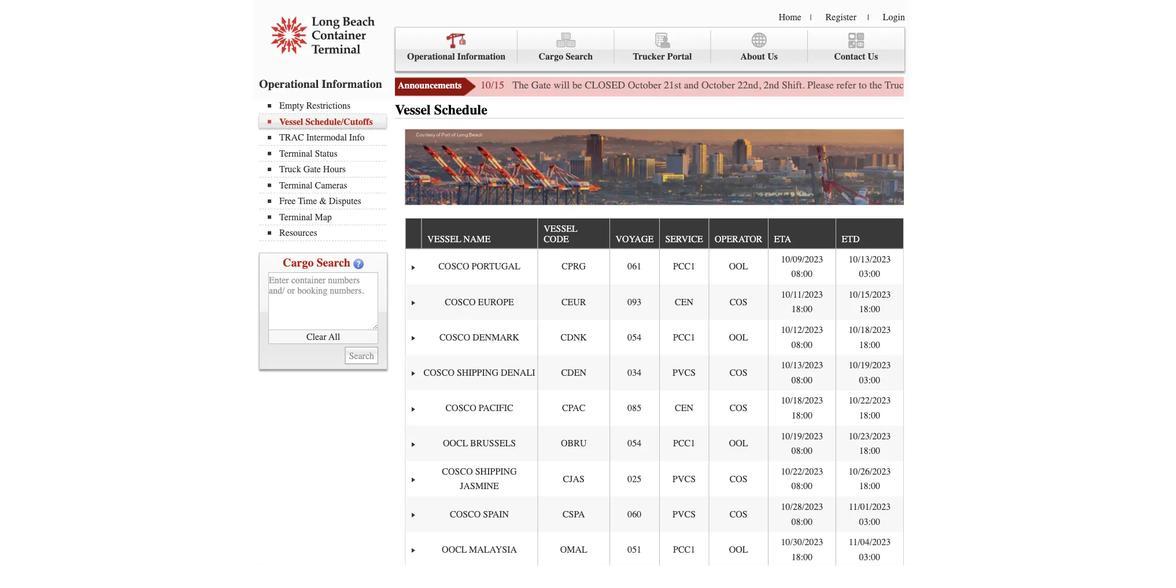 Task type: describe. For each thing, give the bounding box(es) containing it.
row containing 10/28/2023 08:00
[[406, 497, 903, 532]]

18:00 for 10/30/2023 18:00 cell
[[792, 552, 813, 562]]

about us
[[741, 51, 778, 62]]

further
[[1019, 79, 1047, 91]]

051
[[628, 544, 642, 555]]

login
[[883, 12, 905, 22]]

cen for 085
[[675, 403, 693, 413]]

1 terminal from the top
[[279, 148, 313, 159]]

08:00 for 10/22/2023 08:00
[[792, 481, 813, 492]]

pcc1 for 10/30/2023
[[673, 544, 695, 555]]

empty
[[279, 100, 304, 111]]

register
[[826, 12, 857, 22]]

2 horizontal spatial gate
[[912, 79, 931, 91]]

cosco pacific
[[446, 403, 513, 413]]

1 vertical spatial 10/18/2023 18:00 cell
[[768, 390, 836, 426]]

denali
[[501, 367, 535, 378]]

oocl brussels
[[443, 438, 516, 449]]

10/13/2023 08:00 cell
[[768, 355, 836, 390]]

voyage link
[[616, 229, 659, 248]]

free
[[279, 196, 296, 206]]

054 cell for obru
[[609, 426, 659, 461]]

cosco spain
[[450, 509, 509, 520]]

ceur
[[561, 297, 586, 307]]

row containing 10/30/2023 18:00
[[406, 532, 903, 566]]

22nd,
[[738, 79, 761, 91]]

row containing cosco shipping jasmine
[[406, 461, 903, 497]]

closed
[[585, 79, 625, 91]]

cdnk cell
[[538, 320, 609, 355]]

10/13/2023 03:00
[[849, 254, 891, 279]]

03:00 for 11/01/2023 03:00
[[859, 516, 880, 527]]

voyage
[[616, 234, 654, 245]]

schedule/cutoffs
[[305, 116, 373, 127]]

cargo inside menu bar
[[539, 51, 563, 62]]

10/19/2023 for 08:00
[[781, 431, 823, 441]]

gate inside empty restrictions vessel schedule/cutoffs trac intermodal info terminal status truck gate hours terminal cameras free time & disputes terminal map resources
[[303, 164, 321, 175]]

cos for 10/18/2023
[[730, 403, 748, 413]]

0 horizontal spatial search
[[317, 256, 350, 270]]

pcc1 cell for 10/19/2023
[[659, 426, 709, 461]]

cos for 10/11/2023
[[730, 297, 748, 307]]

11/01/2023 03:00
[[849, 502, 891, 527]]

pcc1 for 10/09/2023
[[673, 261, 695, 272]]

10/11/2023 18:00
[[781, 289, 823, 315]]

0 horizontal spatial cargo search
[[283, 256, 350, 270]]

10/19/2023 for 03:00
[[849, 360, 891, 371]]

1 vertical spatial information
[[322, 77, 382, 91]]

10/22/2023 08:00 cell
[[768, 461, 836, 497]]

obru
[[561, 438, 587, 449]]

web
[[962, 79, 979, 91]]

1 horizontal spatial vessel
[[395, 102, 431, 118]]

cprg
[[562, 261, 586, 272]]

shift.
[[782, 79, 805, 91]]

10/18/2023 18:00 for the bottommost the 10/18/2023 18:00 "cell"
[[781, 395, 823, 421]]

cos cell for 10/11/2023
[[709, 284, 768, 320]]

name
[[463, 234, 491, 245]]

cosco for cosco pacific
[[446, 403, 476, 413]]

hours inside empty restrictions vessel schedule/cutoffs trac intermodal info terminal status truck gate hours terminal cameras free time & disputes terminal map resources
[[323, 164, 346, 175]]

08:00 for 10/19/2023 08:00
[[792, 446, 813, 456]]

terminal map link
[[268, 212, 386, 222]]

10/18/2023 18:00 for the 10/18/2023 18:00 "cell" to the top
[[849, 325, 891, 350]]

cos for 10/22/2023
[[730, 474, 748, 484]]

resources link
[[268, 228, 386, 238]]

10/15/2023 18:00
[[849, 289, 891, 315]]

denmark
[[473, 332, 519, 343]]

cosco for cosco shipping jasmine
[[442, 466, 473, 477]]

row containing 10/12/2023 08:00
[[406, 320, 903, 355]]

0 horizontal spatial operational information
[[259, 77, 382, 91]]

oocl malaysia cell
[[421, 532, 538, 566]]

cos for 10/13/2023
[[730, 367, 748, 378]]

060
[[628, 509, 642, 520]]

malaysia
[[469, 544, 517, 555]]

1 vertical spatial operational
[[259, 77, 319, 91]]

cen cell for 085
[[659, 390, 709, 426]]

10/26/2023 18:00
[[849, 466, 891, 492]]

us for contact us
[[868, 51, 878, 62]]

will
[[554, 79, 570, 91]]

cargo search link
[[518, 30, 614, 63]]

10/28/2023 08:00 cell
[[768, 497, 836, 532]]

1 vertical spatial cargo
[[283, 256, 314, 270]]

row containing 10/19/2023 08:00
[[406, 426, 903, 461]]

pcc1 cell for 10/30/2023
[[659, 532, 709, 566]]

home link
[[779, 12, 801, 22]]

034 cell
[[609, 355, 659, 390]]

10/19/2023 03:00 cell
[[836, 355, 903, 390]]

search inside menu bar
[[566, 51, 593, 62]]

pacific
[[479, 403, 513, 413]]

ool cell for 10/30/2023
[[709, 532, 768, 566]]

vessel code link
[[544, 219, 578, 248]]

18:00 up 10/19/2023 03:00
[[859, 339, 880, 350]]

vessel code
[[544, 223, 578, 245]]

cosco for cosco shipping denali
[[424, 367, 455, 378]]

truck inside empty restrictions vessel schedule/cutoffs trac intermodal info terminal status truck gate hours terminal cameras free time & disputes terminal map resources
[[279, 164, 301, 175]]

093 cell
[[609, 284, 659, 320]]

trucker portal link
[[614, 30, 711, 63]]

2nd
[[764, 79, 779, 91]]

be
[[572, 79, 582, 91]]

operational information link
[[396, 30, 518, 63]]

us for about us
[[768, 51, 778, 62]]

cosco portugal cell
[[421, 249, 538, 284]]

menu bar containing operational information
[[395, 27, 905, 71]]

&
[[319, 196, 327, 206]]

cjas cell
[[538, 461, 609, 497]]

clear all button
[[268, 330, 378, 344]]

10/15/2023
[[849, 289, 891, 300]]

10/19/2023 08:00
[[781, 431, 823, 456]]

1 horizontal spatial information
[[457, 51, 506, 62]]

ool cell for 10/12/2023
[[709, 320, 768, 355]]

10/28/2023
[[781, 502, 823, 512]]

about
[[741, 51, 765, 62]]

03:00 for 10/19/2023 03:00
[[859, 375, 880, 385]]

054 for obru
[[628, 438, 642, 449]]

operator link
[[715, 229, 768, 248]]

pcc1 cell for 10/12/2023
[[659, 320, 709, 355]]

obru cell
[[538, 426, 609, 461]]

10/26/2023 18:00 cell
[[836, 461, 903, 497]]

cargo search inside menu bar
[[539, 51, 593, 62]]

row containing 10/13/2023 08:00
[[406, 355, 903, 390]]

cen for 093
[[675, 297, 693, 307]]

2 october from the left
[[702, 79, 735, 91]]

10/23/2023 18:00 cell
[[836, 426, 903, 461]]

1 horizontal spatial truck
[[885, 79, 909, 91]]

cosco for cosco europe
[[445, 297, 476, 307]]

03:00 for 11/04/2023 03:00
[[859, 552, 880, 562]]

cpac cell
[[538, 390, 609, 426]]

eta
[[774, 234, 791, 245]]

operator
[[715, 234, 762, 245]]

vessel schedule
[[395, 102, 487, 118]]

pcc1 for 10/12/2023
[[673, 332, 695, 343]]

1 october from the left
[[628, 79, 661, 91]]

10/22/2023 18:00
[[849, 395, 891, 421]]

ool for 10/30/2023
[[729, 544, 748, 555]]

10/09/2023 08:00 cell
[[768, 249, 836, 284]]

10/09/2023 08:00
[[781, 254, 823, 279]]

cosco europe
[[445, 297, 514, 307]]

refer
[[837, 79, 856, 91]]

vessel for code
[[544, 223, 578, 234]]

10/15
[[481, 79, 504, 91]]

10/12/2023
[[781, 325, 823, 335]]

061 cell
[[609, 249, 659, 284]]

pvcs for 060
[[673, 509, 696, 520]]

18:00 for the 10/22/2023 18:00 cell
[[859, 410, 880, 421]]

cosco shipping jasmine
[[442, 466, 517, 492]]

service link
[[665, 229, 709, 248]]

vessel for name
[[427, 234, 461, 245]]

cden cell
[[538, 355, 609, 390]]

cos cell for 10/22/2023
[[709, 461, 768, 497]]

terminal cameras link
[[268, 180, 386, 191]]

cosco shipping jasmine cell
[[421, 461, 538, 497]]

home
[[779, 12, 801, 22]]

10/28/2023 08:00
[[781, 502, 823, 527]]

2 for from the left
[[1100, 79, 1112, 91]]

1 horizontal spatial 10/18/2023
[[849, 325, 891, 335]]

cspa cell
[[538, 497, 609, 532]]

the
[[513, 79, 529, 91]]

093
[[628, 297, 642, 307]]

gate
[[1050, 79, 1067, 91]]

cspa
[[563, 509, 585, 520]]

10/22/2023 for 08:00
[[781, 466, 823, 477]]

contact us link
[[808, 30, 905, 63]]

time
[[298, 196, 317, 206]]

pvcs for 034
[[673, 367, 696, 378]]

18:00 for 10/26/2023 18:00 cell
[[859, 481, 880, 492]]

2 the from the left
[[1114, 79, 1127, 91]]

cosco shipping denali
[[424, 367, 535, 378]]

11/01/2023
[[849, 502, 891, 512]]

to
[[859, 79, 867, 91]]

contact us
[[834, 51, 878, 62]]

trucker portal
[[633, 51, 692, 62]]



Task type: vqa. For each thing, say whether or not it's contained in the screenshot.


Task type: locate. For each thing, give the bounding box(es) containing it.
0 vertical spatial cen cell
[[659, 284, 709, 320]]

cprg cell
[[538, 249, 609, 284]]

oocl for oocl brussels
[[443, 438, 468, 449]]

03:00 inside 10/13/2023 03:00
[[859, 269, 880, 279]]

pvcs right 034
[[673, 367, 696, 378]]

18:00 up 10/23/2023
[[859, 410, 880, 421]]

10/22/2023 down "10/19/2023 08:00" cell
[[781, 466, 823, 477]]

cosco pacific cell
[[421, 390, 538, 426]]

6 row from the top
[[406, 390, 903, 426]]

row up 060
[[406, 461, 903, 497]]

3 pvcs cell from the top
[[659, 497, 709, 532]]

18:00 inside 10/30/2023 18:00
[[792, 552, 813, 562]]

1 horizontal spatial operational information
[[407, 51, 506, 62]]

08:00 down 10/09/2023
[[792, 269, 813, 279]]

18:00 for 10/23/2023 18:00 cell
[[859, 446, 880, 456]]

1 for from the left
[[1004, 79, 1016, 91]]

ool cell for 10/19/2023
[[709, 426, 768, 461]]

row down 034
[[406, 390, 903, 426]]

10/22/2023 18:00 cell
[[836, 390, 903, 426]]

10/18/2023 18:00 cell up 10/19/2023 03:00
[[836, 320, 903, 355]]

1 cen from the top
[[675, 297, 693, 307]]

1 us from the left
[[768, 51, 778, 62]]

1 03:00 from the top
[[859, 269, 880, 279]]

1 horizontal spatial gate
[[531, 79, 551, 91]]

menu bar
[[395, 27, 905, 71], [259, 99, 392, 241]]

0 horizontal spatial |
[[810, 13, 812, 22]]

row containing 10/09/2023 08:00
[[406, 249, 903, 284]]

10/30/2023 18:00
[[781, 537, 823, 562]]

cargo
[[539, 51, 563, 62], [283, 256, 314, 270]]

4 cos from the top
[[730, 474, 748, 484]]

row group
[[406, 249, 903, 566]]

0 vertical spatial truck
[[885, 79, 909, 91]]

cosco shipping denali cell
[[421, 355, 538, 390]]

cosco down vessel name
[[438, 261, 469, 272]]

ool for 10/12/2023
[[729, 332, 748, 343]]

5 08:00 from the top
[[792, 481, 813, 492]]

cargo search down the resources 'link'
[[283, 256, 350, 270]]

18:00 for 10/11/2023 18:00 cell
[[792, 304, 813, 315]]

051 cell
[[609, 532, 659, 566]]

18:00 up the 10/19/2023 08:00
[[792, 410, 813, 421]]

10/19/2023 inside cell
[[849, 360, 891, 371]]

1 vertical spatial 10/13/2023
[[781, 360, 823, 371]]

row group containing 10/09/2023 08:00
[[406, 249, 903, 566]]

pvcs cell for 060
[[659, 497, 709, 532]]

08:00 up 10/22/2023 08:00
[[792, 446, 813, 456]]

cen cell
[[659, 284, 709, 320], [659, 390, 709, 426]]

08:00 down 10/12/2023 08:00 cell
[[792, 375, 813, 385]]

1 vertical spatial hours
[[323, 164, 346, 175]]

11/04/2023 03:00 cell
[[836, 532, 903, 566]]

cdnk
[[561, 332, 587, 343]]

10/18/2023 18:00 down 10/13/2023 08:00 cell at bottom
[[781, 395, 823, 421]]

085 cell
[[609, 390, 659, 426]]

operational
[[407, 51, 455, 62], [259, 77, 319, 91]]

1 vertical spatial 10/18/2023
[[781, 395, 823, 406]]

cos cell for 10/28/2023
[[709, 497, 768, 532]]

cosco left 'denmark' at the left bottom
[[439, 332, 470, 343]]

brussels
[[470, 438, 516, 449]]

10/18/2023 18:00 cell up the 10/19/2023 08:00
[[768, 390, 836, 426]]

10/09/2023
[[781, 254, 823, 265]]

all
[[329, 332, 340, 342]]

pvcs cell right 034
[[659, 355, 709, 390]]

11/01/2023 03:00 cell
[[836, 497, 903, 532]]

1 horizontal spatial cargo
[[539, 51, 563, 62]]

18:00 down the 10/26/2023
[[859, 481, 880, 492]]

1 the from the left
[[870, 79, 882, 91]]

1 horizontal spatial 10/18/2023 18:00
[[849, 325, 891, 350]]

054 cell for cdnk
[[609, 320, 659, 355]]

clear all
[[306, 332, 340, 342]]

intermodal
[[306, 132, 347, 143]]

0 vertical spatial oocl
[[443, 438, 468, 449]]

row
[[406, 219, 903, 249], [406, 249, 903, 284], [406, 284, 903, 320], [406, 320, 903, 355], [406, 355, 903, 390], [406, 390, 903, 426], [406, 426, 903, 461], [406, 461, 903, 497], [406, 497, 903, 532], [406, 532, 903, 566]]

08:00 for 10/13/2023 08:00
[[792, 375, 813, 385]]

1 horizontal spatial october
[[702, 79, 735, 91]]

please
[[807, 79, 834, 91]]

10/13/2023 for 08:00
[[781, 360, 823, 371]]

truck right to
[[885, 79, 909, 91]]

10/22/2023 for 18:00
[[849, 395, 891, 406]]

6 08:00 from the top
[[792, 516, 813, 527]]

4 cos cell from the top
[[709, 461, 768, 497]]

03:00 inside 10/19/2023 03:00
[[859, 375, 880, 385]]

10/23/2023
[[849, 431, 891, 441]]

18:00 inside the 10/23/2023 18:00
[[859, 446, 880, 456]]

5 cos cell from the top
[[709, 497, 768, 532]]

10/15 the gate will be closed october 21st and october 22nd, 2nd shift. please refer to the truck gate hours web page for further gate details for the week.
[[481, 79, 1154, 91]]

0 vertical spatial cen
[[675, 297, 693, 307]]

terminal down trac on the top
[[279, 148, 313, 159]]

03:00 inside 11/01/2023 03:00
[[859, 516, 880, 527]]

code
[[544, 234, 569, 245]]

08:00 for 10/12/2023 08:00
[[792, 339, 813, 350]]

1 horizontal spatial for
[[1100, 79, 1112, 91]]

10/13/2023 down 10/12/2023 08:00 cell
[[781, 360, 823, 371]]

10/19/2023 up 10/22/2023 08:00
[[781, 431, 823, 441]]

terminal up resources
[[279, 212, 313, 222]]

for
[[1004, 79, 1016, 91], [1100, 79, 1112, 91]]

0 horizontal spatial hours
[[323, 164, 346, 175]]

vessel left name
[[427, 234, 461, 245]]

pvcs cell for 025
[[659, 461, 709, 497]]

2 cos from the top
[[730, 367, 748, 378]]

1 vertical spatial shipping
[[475, 466, 517, 477]]

0 horizontal spatial us
[[768, 51, 778, 62]]

4 pcc1 from the top
[[673, 544, 695, 555]]

| left login "link"
[[867, 13, 869, 22]]

4 03:00 from the top
[[859, 552, 880, 562]]

1 pvcs from the top
[[673, 367, 696, 378]]

08:00 for 10/28/2023 08:00
[[792, 516, 813, 527]]

0 horizontal spatial the
[[870, 79, 882, 91]]

shipping for jasmine
[[475, 466, 517, 477]]

row containing 10/18/2023 18:00
[[406, 390, 903, 426]]

10/19/2023 08:00 cell
[[768, 426, 836, 461]]

5 cos from the top
[[730, 509, 748, 520]]

shipping inside cosco shipping jasmine
[[475, 466, 517, 477]]

cen cell right 093
[[659, 284, 709, 320]]

3 ool cell from the top
[[709, 426, 768, 461]]

1 vertical spatial menu bar
[[259, 99, 392, 241]]

1 054 cell from the top
[[609, 320, 659, 355]]

3 cos from the top
[[730, 403, 748, 413]]

025
[[628, 474, 642, 484]]

cosco portugal
[[438, 261, 520, 272]]

cos
[[730, 297, 748, 307], [730, 367, 748, 378], [730, 403, 748, 413], [730, 474, 748, 484], [730, 509, 748, 520]]

info
[[349, 132, 365, 143]]

1 054 from the top
[[628, 332, 642, 343]]

2 vertical spatial terminal
[[279, 212, 313, 222]]

row down 060
[[406, 532, 903, 566]]

ool
[[729, 261, 748, 272], [729, 332, 748, 343], [729, 438, 748, 449], [729, 544, 748, 555]]

0 vertical spatial search
[[566, 51, 593, 62]]

0 vertical spatial 054
[[628, 332, 642, 343]]

cosco spain cell
[[421, 497, 538, 532]]

1 pcc1 cell from the top
[[659, 249, 709, 284]]

pcc1 cell for 10/09/2023
[[659, 249, 709, 284]]

0 vertical spatial menu bar
[[395, 27, 905, 71]]

0 vertical spatial 054 cell
[[609, 320, 659, 355]]

row up 085
[[406, 355, 903, 390]]

1 vertical spatial oocl
[[442, 544, 467, 555]]

and
[[684, 79, 699, 91]]

025 cell
[[609, 461, 659, 497]]

pcc1 for 10/19/2023
[[673, 438, 695, 449]]

tree grid
[[406, 219, 903, 566]]

08:00 inside 10/09/2023 08:00
[[792, 269, 813, 279]]

1 08:00 from the top
[[792, 269, 813, 279]]

08:00 for 10/09/2023 08:00
[[792, 269, 813, 279]]

ool cell
[[709, 249, 768, 284], [709, 320, 768, 355], [709, 426, 768, 461], [709, 532, 768, 566]]

10/19/2023 inside cell
[[781, 431, 823, 441]]

1 vertical spatial truck
[[279, 164, 301, 175]]

vessel
[[395, 102, 431, 118], [279, 116, 303, 127]]

oocl left the malaysia at the left
[[442, 544, 467, 555]]

operational up announcements
[[407, 51, 455, 62]]

hours up cameras
[[323, 164, 346, 175]]

054 cell
[[609, 320, 659, 355], [609, 426, 659, 461]]

0 vertical spatial pvcs
[[673, 367, 696, 378]]

pvcs right 060
[[673, 509, 696, 520]]

2 row from the top
[[406, 249, 903, 284]]

vessel down empty
[[279, 116, 303, 127]]

08:00 down 10/12/2023
[[792, 339, 813, 350]]

1 horizontal spatial 10/19/2023
[[849, 360, 891, 371]]

row containing vessel code
[[406, 219, 903, 249]]

054 down '093' cell
[[628, 332, 642, 343]]

10/12/2023 08:00 cell
[[768, 320, 836, 355]]

information up 10/15
[[457, 51, 506, 62]]

omal
[[560, 544, 587, 555]]

cosco left pacific
[[446, 403, 476, 413]]

10/18/2023
[[849, 325, 891, 335], [781, 395, 823, 406]]

1 vertical spatial 054 cell
[[609, 426, 659, 461]]

2 terminal from the top
[[279, 180, 313, 191]]

10/18/2023 down 10/13/2023 08:00 cell at bottom
[[781, 395, 823, 406]]

1 horizontal spatial |
[[867, 13, 869, 22]]

0 horizontal spatial 10/13/2023
[[781, 360, 823, 371]]

1 horizontal spatial us
[[868, 51, 878, 62]]

operational up empty
[[259, 77, 319, 91]]

10/13/2023 08:00
[[781, 360, 823, 385]]

eta link
[[774, 229, 797, 248]]

clear
[[306, 332, 326, 342]]

pvcs cell
[[659, 355, 709, 390], [659, 461, 709, 497], [659, 497, 709, 532]]

10/30/2023 18:00 cell
[[768, 532, 836, 566]]

menu bar containing empty restrictions
[[259, 99, 392, 241]]

0 vertical spatial 10/18/2023 18:00
[[849, 325, 891, 350]]

2 054 cell from the top
[[609, 426, 659, 461]]

gate
[[531, 79, 551, 91], [912, 79, 931, 91], [303, 164, 321, 175]]

2 08:00 from the top
[[792, 339, 813, 350]]

cen right 085
[[675, 403, 693, 413]]

4 ool cell from the top
[[709, 532, 768, 566]]

truck down trac on the top
[[279, 164, 301, 175]]

0 vertical spatial operational
[[407, 51, 455, 62]]

cos cell for 10/18/2023
[[709, 390, 768, 426]]

0 vertical spatial terminal
[[279, 148, 313, 159]]

3 pvcs from the top
[[673, 509, 696, 520]]

1 pvcs cell from the top
[[659, 355, 709, 390]]

2 | from the left
[[867, 13, 869, 22]]

row up 051 at bottom
[[406, 497, 903, 532]]

18:00 inside 10/15/2023 18:00
[[859, 304, 880, 315]]

054 for cdnk
[[628, 332, 642, 343]]

08:00 inside "10/28/2023 08:00"
[[792, 516, 813, 527]]

054 cell up 025
[[609, 426, 659, 461]]

054 down 085 cell
[[628, 438, 642, 449]]

18:00 inside 10/22/2023 18:00
[[859, 410, 880, 421]]

cosco for cosco denmark
[[439, 332, 470, 343]]

trac intermodal info link
[[268, 132, 386, 143]]

2 cen from the top
[[675, 403, 693, 413]]

03:00
[[859, 269, 880, 279], [859, 375, 880, 385], [859, 516, 880, 527], [859, 552, 880, 562]]

0 vertical spatial information
[[457, 51, 506, 62]]

5 row from the top
[[406, 355, 903, 390]]

vessel inside empty restrictions vessel schedule/cutoffs trac intermodal info terminal status truck gate hours terminal cameras free time & disputes terminal map resources
[[279, 116, 303, 127]]

0 vertical spatial 10/13/2023
[[849, 254, 891, 265]]

october
[[628, 79, 661, 91], [702, 79, 735, 91]]

1 horizontal spatial menu bar
[[395, 27, 905, 71]]

3 cos cell from the top
[[709, 390, 768, 426]]

cosco for cosco spain
[[450, 509, 481, 520]]

1 vertical spatial search
[[317, 256, 350, 270]]

1 horizontal spatial 10/22/2023
[[849, 395, 891, 406]]

us right about
[[768, 51, 778, 62]]

announcements
[[398, 80, 462, 91]]

1 cos cell from the top
[[709, 284, 768, 320]]

0 horizontal spatial 10/18/2023 18:00
[[781, 395, 823, 421]]

03:00 down 11/01/2023
[[859, 516, 880, 527]]

0 horizontal spatial 10/22/2023
[[781, 466, 823, 477]]

information up restrictions
[[322, 77, 382, 91]]

1 ool cell from the top
[[709, 249, 768, 284]]

08:00 inside 10/13/2023 08:00
[[792, 375, 813, 385]]

pvcs cell right 025
[[659, 461, 709, 497]]

oocl left brussels
[[443, 438, 468, 449]]

08:00 down '10/28/2023'
[[792, 516, 813, 527]]

search down the resources 'link'
[[317, 256, 350, 270]]

10/13/2023
[[849, 254, 891, 265], [781, 360, 823, 371]]

0 horizontal spatial for
[[1004, 79, 1016, 91]]

vessel down announcements
[[395, 102, 431, 118]]

1 ool from the top
[[729, 261, 748, 272]]

2 pcc1 cell from the top
[[659, 320, 709, 355]]

11/04/2023 03:00
[[849, 537, 891, 562]]

row up 025
[[406, 426, 903, 461]]

gate down status on the left top of the page
[[303, 164, 321, 175]]

2 us from the left
[[868, 51, 878, 62]]

1 vertical spatial cargo search
[[283, 256, 350, 270]]

contact
[[834, 51, 866, 62]]

search
[[566, 51, 593, 62], [317, 256, 350, 270]]

operational information up empty restrictions link
[[259, 77, 382, 91]]

pvcs for 025
[[673, 474, 696, 484]]

0 horizontal spatial 10/19/2023
[[781, 431, 823, 441]]

1 vertical spatial 054
[[628, 438, 642, 449]]

2 cos cell from the top
[[709, 355, 768, 390]]

0 horizontal spatial october
[[628, 79, 661, 91]]

cargo search
[[539, 51, 593, 62], [283, 256, 350, 270]]

0 vertical spatial 10/22/2023
[[849, 395, 891, 406]]

page
[[982, 79, 1002, 91]]

1 vertical spatial 10/19/2023
[[781, 431, 823, 441]]

ceur cell
[[538, 284, 609, 320]]

4 pcc1 cell from the top
[[659, 532, 709, 566]]

054 cell up 034
[[609, 320, 659, 355]]

2 054 from the top
[[628, 438, 642, 449]]

3 pcc1 from the top
[[673, 438, 695, 449]]

ool for 10/19/2023
[[729, 438, 748, 449]]

cen cell for 093
[[659, 284, 709, 320]]

pvcs right 025
[[673, 474, 696, 484]]

vessel up cprg cell
[[544, 223, 578, 234]]

cosco denmark
[[439, 332, 519, 343]]

3 ool from the top
[[729, 438, 748, 449]]

gate right the
[[531, 79, 551, 91]]

4 ool from the top
[[729, 544, 748, 555]]

oocl
[[443, 438, 468, 449], [442, 544, 467, 555]]

10/19/2023 up 10/22/2023 18:00
[[849, 360, 891, 371]]

vessel name
[[427, 234, 491, 245]]

1 cos from the top
[[730, 297, 748, 307]]

shipping for denali
[[457, 367, 499, 378]]

cpac
[[562, 403, 586, 413]]

03:00 up 10/22/2023 18:00
[[859, 375, 880, 385]]

gate left web
[[912, 79, 931, 91]]

cosco europe cell
[[421, 284, 538, 320]]

18:00 down 10/11/2023 on the right bottom of the page
[[792, 304, 813, 315]]

8 row from the top
[[406, 461, 903, 497]]

shipping up jasmine
[[475, 466, 517, 477]]

1 horizontal spatial hours
[[934, 79, 959, 91]]

1 vertical spatial terminal
[[279, 180, 313, 191]]

0 horizontal spatial vessel
[[279, 116, 303, 127]]

0 horizontal spatial truck
[[279, 164, 301, 175]]

0 vertical spatial cargo search
[[539, 51, 593, 62]]

etd
[[842, 234, 860, 245]]

october right and
[[702, 79, 735, 91]]

10/13/2023 down etd link
[[849, 254, 891, 265]]

shipping inside cell
[[457, 367, 499, 378]]

for right page
[[1004, 79, 1016, 91]]

18:00
[[792, 304, 813, 315], [859, 304, 880, 315], [859, 339, 880, 350], [792, 410, 813, 421], [859, 410, 880, 421], [859, 446, 880, 456], [859, 481, 880, 492], [792, 552, 813, 562]]

085
[[628, 403, 642, 413]]

search up be
[[566, 51, 593, 62]]

cen right 093
[[675, 297, 693, 307]]

3 row from the top
[[406, 284, 903, 320]]

10/13/2023 03:00 cell
[[836, 249, 903, 284]]

10/11/2023
[[781, 289, 823, 300]]

1 horizontal spatial vessel
[[544, 223, 578, 234]]

tree grid containing vessel code
[[406, 219, 903, 566]]

3 03:00 from the top
[[859, 516, 880, 527]]

4 row from the top
[[406, 320, 903, 355]]

cos cell for 10/13/2023
[[709, 355, 768, 390]]

1 vertical spatial cen
[[675, 403, 693, 413]]

18:00 down 10/30/2023
[[792, 552, 813, 562]]

row up 034
[[406, 320, 903, 355]]

10/13/2023 for 03:00
[[849, 254, 891, 265]]

10/18/2023 18:00 down 10/15/2023 18:00 'cell'
[[849, 325, 891, 350]]

Enter container numbers and/ or booking numbers.  text field
[[268, 272, 378, 330]]

10/26/2023
[[849, 466, 891, 477]]

0 horizontal spatial menu bar
[[259, 99, 392, 241]]

08:00 inside 10/22/2023 08:00
[[792, 481, 813, 492]]

3 08:00 from the top
[[792, 375, 813, 385]]

oocl for oocl malaysia
[[442, 544, 467, 555]]

2 vertical spatial pvcs
[[673, 509, 696, 520]]

11/04/2023
[[849, 537, 891, 548]]

18:00 down 10/23/2023
[[859, 446, 880, 456]]

3 terminal from the top
[[279, 212, 313, 222]]

row down voyage link
[[406, 249, 903, 284]]

0 horizontal spatial information
[[322, 77, 382, 91]]

2 03:00 from the top
[[859, 375, 880, 385]]

0 vertical spatial 10/19/2023
[[849, 360, 891, 371]]

row containing 10/11/2023 18:00
[[406, 284, 903, 320]]

1 pcc1 from the top
[[673, 261, 695, 272]]

03:00 for 10/13/2023 03:00
[[859, 269, 880, 279]]

10/15/2023 18:00 cell
[[836, 284, 903, 320]]

1 row from the top
[[406, 219, 903, 249]]

08:00 inside the 10/19/2023 08:00
[[792, 446, 813, 456]]

10/18/2023 18:00 cell
[[836, 320, 903, 355], [768, 390, 836, 426]]

row down 061
[[406, 284, 903, 320]]

1 vertical spatial 10/22/2023
[[781, 466, 823, 477]]

register link
[[826, 12, 857, 22]]

restrictions
[[306, 100, 351, 111]]

jasmine
[[460, 481, 499, 492]]

us right contact
[[868, 51, 878, 62]]

pcc1 cell
[[659, 249, 709, 284], [659, 320, 709, 355], [659, 426, 709, 461], [659, 532, 709, 566]]

cden
[[561, 367, 586, 378]]

0 vertical spatial shipping
[[457, 367, 499, 378]]

2 cen cell from the top
[[659, 390, 709, 426]]

0 horizontal spatial vessel
[[427, 234, 461, 245]]

disputes
[[329, 196, 361, 206]]

08:00 inside 10/12/2023 08:00
[[792, 339, 813, 350]]

10/19/2023 03:00
[[849, 360, 891, 385]]

row up 061
[[406, 219, 903, 249]]

18:00 for 10/15/2023 18:00 'cell'
[[859, 304, 880, 315]]

1 cen cell from the top
[[659, 284, 709, 320]]

hours left web
[[934, 79, 959, 91]]

0 vertical spatial 10/18/2023
[[849, 325, 891, 335]]

08:00 up '10/28/2023'
[[792, 481, 813, 492]]

pvcs cell right 060
[[659, 497, 709, 532]]

about us link
[[711, 30, 808, 63]]

omal cell
[[538, 532, 609, 566]]

cosco left europe
[[445, 297, 476, 307]]

ool cell for 10/09/2023
[[709, 249, 768, 284]]

08:00
[[792, 269, 813, 279], [792, 339, 813, 350], [792, 375, 813, 385], [792, 446, 813, 456], [792, 481, 813, 492], [792, 516, 813, 527]]

03:00 up 10/15/2023
[[859, 269, 880, 279]]

10/12/2023 08:00
[[781, 325, 823, 350]]

cjas
[[563, 474, 585, 484]]

for right details at the top of the page
[[1100, 79, 1112, 91]]

10/13/2023 inside cell
[[781, 360, 823, 371]]

the right to
[[870, 79, 882, 91]]

2 ool cell from the top
[[709, 320, 768, 355]]

service
[[665, 234, 703, 245]]

empty restrictions vessel schedule/cutoffs trac intermodal info terminal status truck gate hours terminal cameras free time & disputes terminal map resources
[[279, 100, 373, 238]]

18:00 inside '10/11/2023 18:00'
[[792, 304, 813, 315]]

1 horizontal spatial operational
[[407, 51, 455, 62]]

cosco for cosco portugal
[[438, 261, 469, 272]]

cosco left spain
[[450, 509, 481, 520]]

operational information up announcements
[[407, 51, 506, 62]]

7 row from the top
[[406, 426, 903, 461]]

1 horizontal spatial 10/13/2023
[[849, 254, 891, 265]]

cen cell right 085
[[659, 390, 709, 426]]

061
[[628, 261, 642, 272]]

cos cell
[[709, 284, 768, 320], [709, 355, 768, 390], [709, 390, 768, 426], [709, 461, 768, 497], [709, 497, 768, 532]]

vessel
[[544, 223, 578, 234], [427, 234, 461, 245]]

4 08:00 from the top
[[792, 446, 813, 456]]

034
[[628, 367, 642, 378]]

information
[[457, 51, 506, 62], [322, 77, 382, 91]]

0 horizontal spatial operational
[[259, 77, 319, 91]]

0 horizontal spatial 10/18/2023
[[781, 395, 823, 406]]

0 vertical spatial 10/18/2023 18:00 cell
[[836, 320, 903, 355]]

cosco inside "cell"
[[450, 509, 481, 520]]

0 vertical spatial hours
[[934, 79, 959, 91]]

9 row from the top
[[406, 497, 903, 532]]

schedule
[[434, 102, 487, 118]]

cargo down resources
[[283, 256, 314, 270]]

0 vertical spatial cargo
[[539, 51, 563, 62]]

portal
[[667, 51, 692, 62]]

2 pcc1 from the top
[[673, 332, 695, 343]]

060 cell
[[609, 497, 659, 532]]

10/11/2023 18:00 cell
[[768, 284, 836, 320]]

cargo search up will
[[539, 51, 593, 62]]

cos for 10/28/2023
[[730, 509, 748, 520]]

10/18/2023 down 10/15/2023 18:00 'cell'
[[849, 325, 891, 335]]

cosco down cosco denmark cell
[[424, 367, 455, 378]]

the left week.
[[1114, 79, 1127, 91]]

0 vertical spatial operational information
[[407, 51, 506, 62]]

operational information
[[407, 51, 506, 62], [259, 77, 382, 91]]

1 vertical spatial pvcs
[[673, 474, 696, 484]]

1 vertical spatial operational information
[[259, 77, 382, 91]]

2 ool from the top
[[729, 332, 748, 343]]

october left 21st on the top right of page
[[628, 79, 661, 91]]

cosco up jasmine
[[442, 466, 473, 477]]

trucker
[[633, 51, 665, 62]]

18:00 down 10/15/2023
[[859, 304, 880, 315]]

1 horizontal spatial cargo search
[[539, 51, 593, 62]]

shipping down cosco denmark cell
[[457, 367, 499, 378]]

03:00 inside 11/04/2023 03:00
[[859, 552, 880, 562]]

0 horizontal spatial cargo
[[283, 256, 314, 270]]

18:00 inside 10/26/2023 18:00
[[859, 481, 880, 492]]

1 | from the left
[[810, 13, 812, 22]]

us
[[768, 51, 778, 62], [868, 51, 878, 62]]

1 horizontal spatial search
[[566, 51, 593, 62]]

1 vertical spatial cen cell
[[659, 390, 709, 426]]

1 vertical spatial 10/18/2023 18:00
[[781, 395, 823, 421]]

10/13/2023 inside cell
[[849, 254, 891, 265]]

3 pcc1 cell from the top
[[659, 426, 709, 461]]

ool for 10/09/2023
[[729, 261, 748, 272]]

0 horizontal spatial gate
[[303, 164, 321, 175]]

| right home
[[810, 13, 812, 22]]

03:00 down 11/04/2023
[[859, 552, 880, 562]]

cosco denmark cell
[[421, 320, 538, 355]]

10 row from the top
[[406, 532, 903, 566]]

cargo up will
[[539, 51, 563, 62]]

cosco inside cosco shipping jasmine
[[442, 466, 473, 477]]

None submit
[[345, 347, 378, 364]]

1 horizontal spatial the
[[1114, 79, 1127, 91]]

10/22/2023 08:00
[[781, 466, 823, 492]]

oocl brussels cell
[[421, 426, 538, 461]]

pvcs cell for 034
[[659, 355, 709, 390]]

terminal up free
[[279, 180, 313, 191]]

empty restrictions link
[[268, 100, 386, 111]]

terminal status link
[[268, 148, 386, 159]]

2 pvcs cell from the top
[[659, 461, 709, 497]]

2 pvcs from the top
[[673, 474, 696, 484]]



